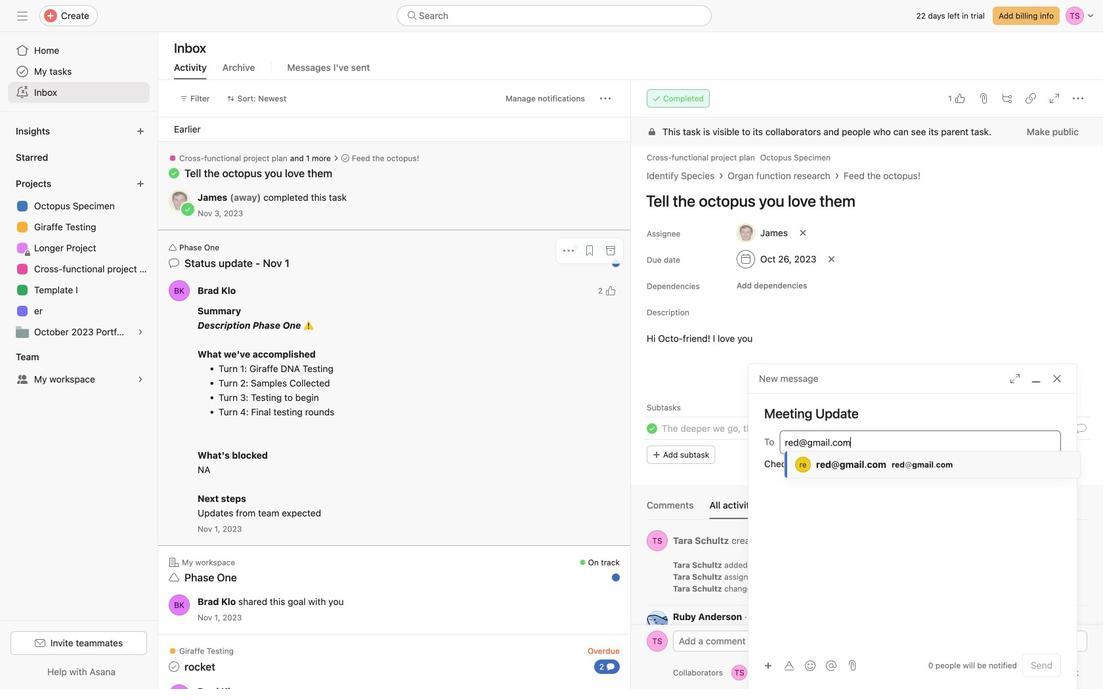 Task type: locate. For each thing, give the bounding box(es) containing it.
1 like. click to like this task image
[[955, 93, 966, 104]]

see details, october 2023 portfolio image
[[137, 329, 145, 336]]

tab list
[[647, 499, 1088, 520]]

copy task link image
[[1026, 93, 1037, 104]]

0 vertical spatial delete story image
[[1079, 573, 1087, 581]]

add subtask image
[[1003, 93, 1013, 104]]

Add subject text field
[[749, 405, 1078, 423]]

list item
[[631, 417, 1104, 441]]

list box
[[397, 5, 712, 26]]

add or remove collaborators image left emoji image
[[793, 670, 800, 677]]

at mention image
[[827, 661, 837, 672]]

add to bookmarks image
[[585, 246, 595, 256]]

2 likes. click to like this task image
[[606, 286, 616, 296]]

emoji image
[[806, 661, 816, 672]]

add or remove collaborators image left insert an object icon
[[732, 666, 748, 681]]

projects element
[[0, 172, 158, 346]]

⚠️ image
[[304, 321, 314, 331]]

open user profile image
[[647, 612, 668, 633]]

1 horizontal spatial add or remove collaborators image
[[793, 670, 800, 677]]

add or remove collaborators image
[[732, 666, 748, 681], [793, 670, 800, 677]]

1 delete story image from the top
[[1079, 573, 1087, 581]]

new project or portfolio image
[[137, 180, 145, 188]]

Task Name text field
[[638, 186, 1088, 216], [662, 422, 838, 436]]

add or remove collaborators image
[[769, 666, 785, 681]]

full screen image
[[1050, 93, 1061, 104]]

toolbar
[[760, 657, 844, 676]]

2 delete story image from the top
[[1079, 585, 1087, 593]]

attachments: add a file to this task, tell the octopus you love them image
[[979, 93, 990, 104]]

0 vertical spatial task name text field
[[638, 186, 1088, 216]]

dialog
[[749, 365, 1078, 690]]

open user profile image
[[169, 281, 190, 302], [647, 531, 668, 552], [169, 595, 190, 616], [647, 631, 668, 652]]

delete story image
[[1079, 573, 1087, 581], [1079, 585, 1087, 593]]

main content
[[631, 118, 1104, 688]]

more actions for this task image
[[1074, 93, 1084, 104]]

1 vertical spatial delete story image
[[1079, 585, 1087, 593]]

tab list inside tell the octopus you love them dialog
[[647, 499, 1088, 520]]

global element
[[0, 32, 158, 111]]

0 horizontal spatial add or remove collaborators image
[[732, 666, 748, 681]]

archive notification image
[[606, 246, 616, 256]]

status update icon image
[[169, 258, 179, 269]]



Task type: vqa. For each thing, say whether or not it's contained in the screenshot.
Global element
yes



Task type: describe. For each thing, give the bounding box(es) containing it.
leftcount image
[[607, 664, 615, 672]]

see details, my workspace image
[[137, 376, 145, 384]]

hide sidebar image
[[17, 11, 28, 21]]

Completed checkbox
[[645, 421, 660, 437]]

0 comments. click to go to subtask details and comments image
[[1077, 424, 1087, 434]]

remove assignee image
[[800, 229, 808, 237]]

1 vertical spatial task name text field
[[662, 422, 838, 436]]

Type the name of a team, a project, or people text field
[[786, 435, 1055, 451]]

teams element
[[0, 346, 158, 393]]

insert an object image
[[765, 663, 773, 671]]

new insights image
[[137, 127, 145, 135]]

clear due date image
[[828, 256, 836, 263]]

show options image
[[1075, 613, 1083, 621]]

tell the octopus you love them dialog
[[631, 80, 1104, 690]]

sort: newest image
[[227, 95, 235, 103]]

delete story image
[[1079, 561, 1087, 569]]

more actions image
[[601, 93, 611, 104]]

expand popout to full screen image
[[1011, 374, 1021, 384]]

close image
[[1053, 374, 1063, 384]]

minimize image
[[1032, 374, 1042, 384]]

completed image
[[645, 421, 660, 437]]

formatting image
[[785, 661, 795, 672]]



